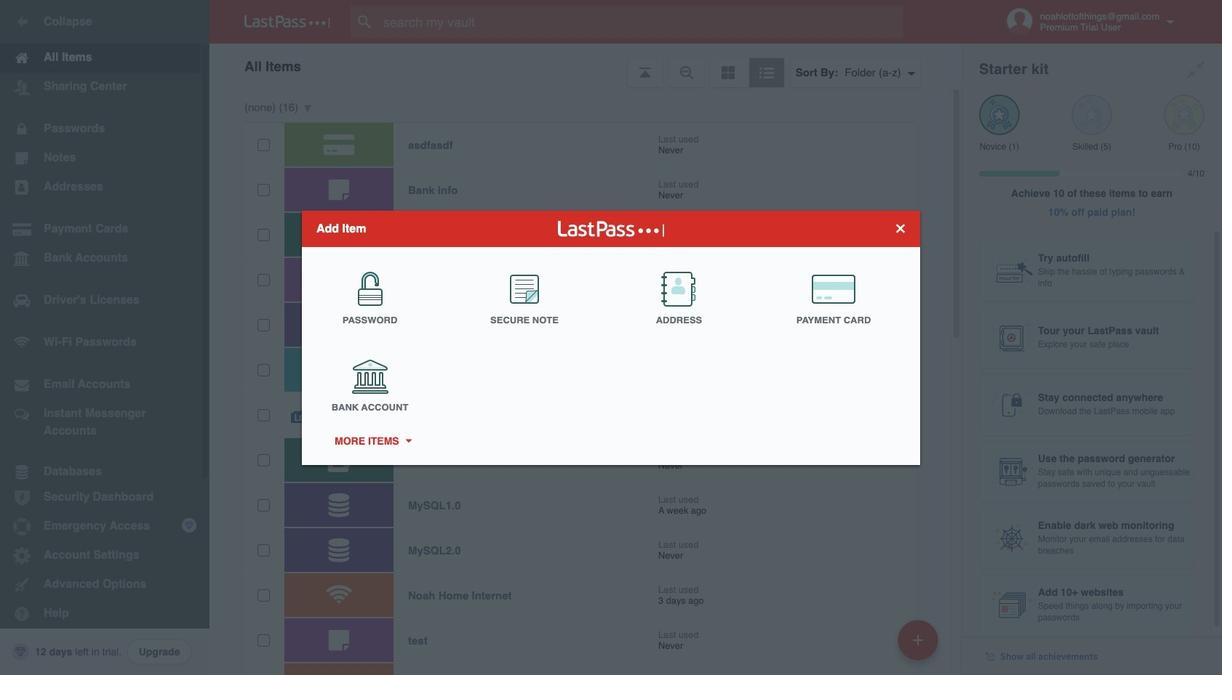 Task type: locate. For each thing, give the bounding box(es) containing it.
main navigation navigation
[[0, 0, 210, 676]]

caret right image
[[403, 439, 413, 443]]

dialog
[[302, 211, 920, 465]]

search my vault text field
[[351, 6, 932, 38]]



Task type: vqa. For each thing, say whether or not it's contained in the screenshot.
New item element
no



Task type: describe. For each thing, give the bounding box(es) containing it.
new item navigation
[[893, 616, 947, 676]]

Search search field
[[351, 6, 932, 38]]

new item image
[[913, 635, 923, 646]]

lastpass image
[[244, 15, 330, 28]]

vault options navigation
[[210, 44, 962, 87]]



